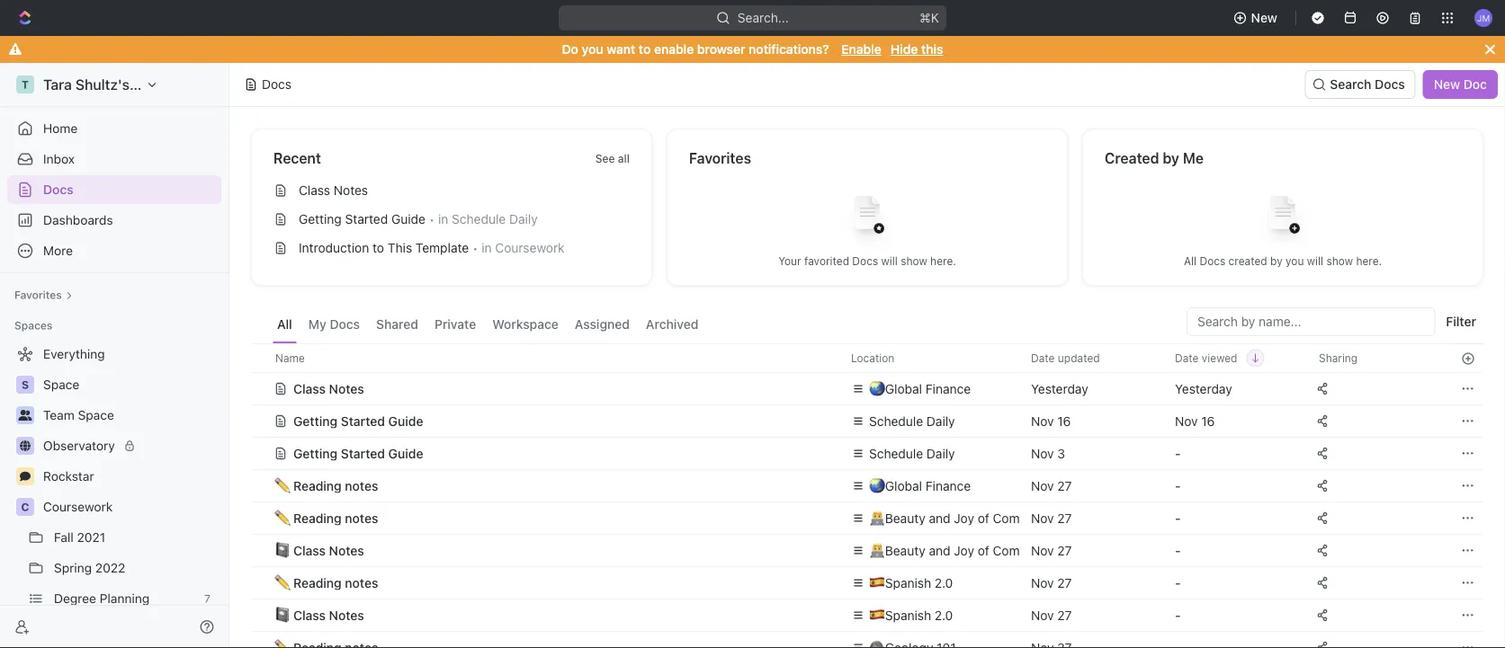Task type: describe. For each thing, give the bounding box(es) containing it.
want
[[607, 42, 636, 57]]

getting started guide • in schedule daily
[[299, 212, 538, 227]]

finance for nov 27
[[926, 479, 971, 494]]

3
[[1058, 446, 1066, 461]]

class notes button for 🇪🇸 spanish 2.0
[[274, 600, 830, 632]]

shared
[[376, 317, 419, 332]]

more button
[[7, 237, 221, 265]]

notes for 🌏 global finance
[[329, 382, 364, 396]]

class notes for 🇪🇸
[[293, 608, 364, 623]]

enable
[[842, 42, 882, 57]]

filter
[[1447, 315, 1477, 329]]

see
[[596, 152, 615, 165]]

doc
[[1464, 77, 1488, 92]]

this
[[922, 42, 944, 57]]

search...
[[738, 10, 789, 25]]

new for new
[[1252, 10, 1278, 25]]

created by me
[[1105, 150, 1204, 167]]

all for all docs created by you will show here.
[[1184, 255, 1197, 268]]

nov 27 for 🌏 global finance reading notes button
[[1031, 479, 1072, 494]]

schedule for nov 3
[[869, 446, 923, 461]]

🌏 global finance for yesterday
[[869, 382, 971, 396]]

team space
[[43, 408, 114, 423]]

nov 3
[[1031, 446, 1066, 461]]

date updated button
[[1021, 345, 1111, 373]]

2021
[[77, 531, 105, 545]]

this
[[388, 241, 412, 256]]

see all button
[[588, 148, 637, 169]]

👨‍💻 for class notes
[[869, 544, 882, 558]]

dashboards link
[[7, 206, 221, 235]]

1 yesterday from the left
[[1031, 382, 1089, 396]]

rockstar
[[43, 469, 94, 484]]

home
[[43, 121, 78, 136]]

enable
[[654, 42, 694, 57]]

0 vertical spatial getting
[[299, 212, 342, 227]]

3 row from the top
[[251, 405, 1484, 438]]

global for yesterday
[[885, 382, 922, 396]]

9 row from the top
[[251, 599, 1484, 632]]

filter button
[[1439, 308, 1484, 337]]

4 - from the top
[[1175, 544, 1181, 558]]

degree planning
[[54, 592, 150, 607]]

27 for class notes button for 👨‍💻 beauty and joy of computing
[[1058, 544, 1072, 558]]

your favorited docs will show here.
[[779, 255, 957, 268]]

of for reading notes
[[978, 511, 990, 526]]

private button
[[430, 308, 481, 344]]

do you want to enable browser notifications? enable hide this
[[562, 42, 944, 57]]

filter button
[[1439, 308, 1484, 337]]

2 nov 16 from the left
[[1175, 414, 1215, 429]]

notes for 👨‍💻 beauty and joy of computing
[[345, 511, 378, 526]]

team
[[43, 408, 75, 423]]

notes for 🇪🇸 spanish 2.0
[[345, 576, 378, 591]]

favorites button
[[7, 284, 80, 306]]

reading notes button for 👨‍💻 beauty and joy of computing
[[274, 503, 830, 535]]

1 here. from the left
[[931, 255, 957, 268]]

archived button
[[642, 308, 703, 344]]

shared button
[[372, 308, 423, 344]]

8 row from the top
[[251, 567, 1484, 600]]

getting started guide button for nov 16
[[274, 405, 830, 438]]

getting started guide for nov 3
[[293, 446, 423, 461]]

27 for reading notes button associated with 👨‍💻 beauty and joy of computing
[[1058, 511, 1072, 526]]

me
[[1183, 150, 1204, 167]]

• inside getting started guide • in schedule daily
[[429, 213, 435, 226]]

guide for nov 3
[[389, 446, 423, 461]]

date for date viewed
[[1175, 352, 1199, 365]]

search docs button
[[1305, 70, 1416, 99]]

degree
[[54, 592, 96, 607]]

coursework, , element
[[16, 499, 34, 517]]

class for 🇪🇸 spanish 2.0
[[293, 608, 326, 623]]

daily for nov 3
[[927, 446, 955, 461]]

spring
[[54, 561, 92, 576]]

s
[[22, 379, 29, 391]]

docs up recent
[[262, 77, 292, 92]]

everything
[[43, 347, 105, 362]]

0 vertical spatial started
[[345, 212, 388, 227]]

and for class notes
[[929, 544, 951, 558]]

browser
[[697, 42, 746, 57]]

nov 27 for class notes button for 🇪🇸 spanish 2.0
[[1031, 608, 1072, 623]]

home link
[[7, 114, 221, 143]]

🌏 global finance for nov 27
[[869, 479, 971, 494]]

inbox
[[43, 152, 75, 166]]

name
[[275, 352, 305, 365]]

Search by name... text field
[[1198, 309, 1425, 336]]

space link
[[43, 371, 218, 400]]

private
[[435, 317, 476, 332]]

1 show from the left
[[901, 255, 928, 268]]

tree inside sidebar navigation
[[7, 340, 221, 649]]

viewed
[[1202, 352, 1238, 365]]

introduction
[[299, 241, 369, 256]]

my docs button
[[304, 308, 365, 344]]

docs inside my docs button
[[330, 317, 360, 332]]

notes for 🇪🇸 spanish 2.0
[[329, 608, 364, 623]]

nov 27 for reading notes button associated with 👨‍💻 beauty and joy of computing
[[1031, 511, 1072, 526]]

row containing name
[[251, 344, 1484, 373]]

0 vertical spatial guide
[[392, 212, 426, 227]]

reading notes for 🇪🇸
[[293, 576, 378, 591]]

recent
[[274, 150, 321, 167]]

date updated
[[1031, 352, 1100, 365]]

1 vertical spatial by
[[1271, 255, 1283, 268]]

class notes link
[[266, 176, 637, 205]]

fall 2021 link
[[54, 524, 218, 553]]

beauty for reading notes
[[885, 511, 926, 526]]

inbox link
[[7, 145, 221, 174]]

my
[[309, 317, 327, 332]]

10 row from the top
[[251, 632, 1484, 649]]

daily for nov 16
[[927, 414, 955, 429]]

0 horizontal spatial you
[[582, 42, 603, 57]]

new for new doc
[[1434, 77, 1461, 92]]

started for nov 3
[[341, 446, 385, 461]]

all docs created by you will show here.
[[1184, 255, 1382, 268]]

team space link
[[43, 401, 218, 430]]

⌘k
[[920, 10, 939, 25]]

observatory link
[[43, 432, 218, 461]]

sharing
[[1319, 352, 1358, 365]]

2 row from the top
[[251, 373, 1484, 405]]

notifications?
[[749, 42, 829, 57]]

0 horizontal spatial to
[[373, 241, 384, 256]]

7
[[204, 593, 211, 606]]

class notes button for 👨‍💻 beauty and joy of computing
[[274, 535, 830, 567]]

jm
[[1478, 12, 1491, 23]]

🌏 for yesterday
[[869, 382, 882, 396]]

introduction to this template • in coursework
[[299, 241, 565, 256]]

shultz's
[[76, 76, 130, 93]]

of for class notes
[[978, 544, 990, 558]]

2.0 for reading notes
[[935, 576, 953, 591]]

1 horizontal spatial favorites
[[689, 150, 752, 167]]

created
[[1229, 255, 1268, 268]]

finance for yesterday
[[926, 382, 971, 396]]

started for nov 16
[[341, 414, 385, 429]]

tara shultz's workspace
[[43, 76, 208, 93]]

new doc button
[[1424, 70, 1498, 99]]

getting started guide button for nov 3
[[274, 438, 830, 470]]

favorited
[[805, 255, 850, 268]]

observatory
[[43, 439, 115, 454]]

template
[[416, 241, 469, 256]]

0 horizontal spatial in
[[438, 212, 449, 227]]

spanish for reading notes
[[885, 576, 932, 591]]

1 horizontal spatial you
[[1286, 255, 1304, 268]]

reading notes for 👨‍💻
[[293, 511, 378, 526]]



Task type: vqa. For each thing, say whether or not it's contained in the screenshot.


Task type: locate. For each thing, give the bounding box(es) containing it.
0 horizontal spatial will
[[882, 255, 898, 268]]

27 for reading notes button related to 🇪🇸 spanish 2.0
[[1058, 576, 1072, 591]]

new doc
[[1434, 77, 1488, 92]]

👨‍💻 beauty and joy of computing
[[869, 511, 1057, 526], [869, 544, 1057, 558]]

0 horizontal spatial •
[[429, 213, 435, 226]]

• right template
[[473, 242, 478, 255]]

0 vertical spatial 🇪🇸 spanish 2.0
[[869, 576, 953, 591]]

0 horizontal spatial by
[[1163, 150, 1180, 167]]

16 up 3
[[1058, 414, 1071, 429]]

2 reading notes from the top
[[293, 511, 378, 526]]

no created by me docs image
[[1247, 182, 1319, 254]]

1 vertical spatial schedule daily
[[869, 446, 955, 461]]

2 🌏 global finance from the top
[[869, 479, 971, 494]]

1 of from the top
[[978, 511, 990, 526]]

date left viewed
[[1175, 352, 1199, 365]]

reading for 👨‍💻 beauty and joy of computing
[[293, 511, 342, 526]]

0 vertical spatial of
[[978, 511, 990, 526]]

0 vertical spatial class notes button
[[274, 373, 830, 405]]

2 beauty from the top
[[885, 544, 926, 558]]

2 vertical spatial reading
[[293, 576, 342, 591]]

date left the updated
[[1031, 352, 1055, 365]]

1 vertical spatial 🇪🇸
[[869, 608, 882, 623]]

schedule daily
[[869, 414, 955, 429], [869, 446, 955, 461]]

1 vertical spatial daily
[[927, 414, 955, 429]]

• inside introduction to this template • in coursework
[[473, 242, 478, 255]]

date viewed
[[1175, 352, 1238, 365]]

1 vertical spatial spanish
[[885, 608, 932, 623]]

0 vertical spatial to
[[639, 42, 651, 57]]

reading notes button for 🇪🇸 spanish 2.0
[[274, 567, 830, 600]]

reading for 🇪🇸 spanish 2.0
[[293, 576, 342, 591]]

1 nov 27 from the top
[[1031, 479, 1072, 494]]

yesterday down date updated button
[[1031, 382, 1089, 396]]

finance
[[926, 382, 971, 396], [926, 479, 971, 494]]

5 - from the top
[[1175, 576, 1181, 591]]

spring 2022
[[54, 561, 125, 576]]

workspace inside sidebar navigation
[[133, 76, 208, 93]]

1 horizontal spatial 16
[[1202, 414, 1215, 429]]

1 vertical spatial in
[[482, 241, 492, 256]]

4 27 from the top
[[1058, 576, 1072, 591]]

-
[[1175, 446, 1181, 461], [1175, 479, 1181, 494], [1175, 511, 1181, 526], [1175, 544, 1181, 558], [1175, 576, 1181, 591], [1175, 608, 1181, 623]]

0 vertical spatial 🌏 global finance
[[869, 382, 971, 396]]

getting for nov 3
[[293, 446, 338, 461]]

beauty for class notes
[[885, 544, 926, 558]]

0 horizontal spatial 16
[[1058, 414, 1071, 429]]

tab list containing all
[[273, 308, 703, 344]]

1 vertical spatial joy
[[954, 544, 975, 558]]

0 vertical spatial reading
[[293, 479, 342, 494]]

to left this
[[373, 241, 384, 256]]

2022
[[95, 561, 125, 576]]

no favorited docs image
[[832, 182, 904, 254]]

getting started guide
[[293, 414, 423, 429], [293, 446, 423, 461]]

you right do
[[582, 42, 603, 57]]

by
[[1163, 150, 1180, 167], [1271, 255, 1283, 268]]

0 vertical spatial getting started guide
[[293, 414, 423, 429]]

will down no created by me docs image
[[1308, 255, 1324, 268]]

1 vertical spatial finance
[[926, 479, 971, 494]]

0 vertical spatial in
[[438, 212, 449, 227]]

2 27 from the top
[[1058, 511, 1072, 526]]

🌏
[[869, 382, 882, 396], [869, 479, 882, 494]]

1 horizontal spatial to
[[639, 42, 651, 57]]

1 horizontal spatial date
[[1175, 352, 1199, 365]]

1 nov 16 from the left
[[1031, 414, 1071, 429]]

1 horizontal spatial workspace
[[492, 317, 559, 332]]

1 vertical spatial getting
[[293, 414, 338, 429]]

1 horizontal spatial by
[[1271, 255, 1283, 268]]

2 show from the left
[[1327, 255, 1354, 268]]

2 16 from the left
[[1202, 414, 1215, 429]]

spanish
[[885, 576, 932, 591], [885, 608, 932, 623]]

nov 27 for class notes button for 👨‍💻 beauty and joy of computing
[[1031, 544, 1072, 558]]

notes inside class notes link
[[334, 183, 368, 198]]

workspace
[[133, 76, 208, 93], [492, 317, 559, 332]]

1 horizontal spatial •
[[473, 242, 478, 255]]

c
[[21, 501, 29, 514]]

• up introduction to this template • in coursework
[[429, 213, 435, 226]]

schedule daily for nov 3
[[869, 446, 955, 461]]

1 horizontal spatial show
[[1327, 255, 1354, 268]]

docs right my
[[330, 317, 360, 332]]

2 vertical spatial guide
[[389, 446, 423, 461]]

by right created
[[1271, 255, 1283, 268]]

do
[[562, 42, 579, 57]]

2 getting started guide from the top
[[293, 446, 423, 461]]

globe image
[[20, 441, 31, 452]]

2 and from the top
[[929, 544, 951, 558]]

2 global from the top
[[885, 479, 922, 494]]

and for reading notes
[[929, 511, 951, 526]]

spanish for class notes
[[885, 608, 932, 623]]

class notes button
[[274, 373, 830, 405], [274, 535, 830, 567], [274, 600, 830, 632]]

0 vertical spatial coursework
[[495, 241, 565, 256]]

3 27 from the top
[[1058, 544, 1072, 558]]

1 horizontal spatial coursework
[[495, 241, 565, 256]]

class notes button for 🌏 global finance
[[274, 373, 830, 405]]

getting started guide for nov 16
[[293, 414, 423, 429]]

workspace right shultz's on the left top of page
[[133, 76, 208, 93]]

5 27 from the top
[[1058, 608, 1072, 623]]

1 spanish from the top
[[885, 576, 932, 591]]

1 getting started guide from the top
[[293, 414, 423, 429]]

👨‍💻 for reading notes
[[869, 511, 882, 526]]

0 horizontal spatial coursework
[[43, 500, 113, 515]]

16
[[1058, 414, 1071, 429], [1202, 414, 1215, 429]]

1 beauty from the top
[[885, 511, 926, 526]]

1 and from the top
[[929, 511, 951, 526]]

1 horizontal spatial will
[[1308, 255, 1324, 268]]

1 reading notes from the top
[[293, 479, 378, 494]]

docs right search
[[1375, 77, 1406, 92]]

1 date from the left
[[1031, 352, 1055, 365]]

2 here. from the left
[[1357, 255, 1382, 268]]

1 👨‍💻 beauty and joy of computing from the top
[[869, 511, 1057, 526]]

0 horizontal spatial nov 16
[[1031, 414, 1071, 429]]

27 for 🌏 global finance reading notes button
[[1058, 479, 1072, 494]]

show down no favorited docs image
[[901, 255, 928, 268]]

1 vertical spatial space
[[78, 408, 114, 423]]

all left my
[[277, 317, 292, 332]]

0 vertical spatial •
[[429, 213, 435, 226]]

0 vertical spatial favorites
[[689, 150, 752, 167]]

🇪🇸
[[869, 576, 882, 591], [869, 608, 882, 623]]

class
[[299, 183, 330, 198], [293, 382, 326, 396], [293, 544, 326, 558], [293, 608, 326, 623]]

updated
[[1058, 352, 1100, 365]]

row
[[251, 344, 1484, 373], [251, 373, 1484, 405], [251, 405, 1484, 438], [251, 437, 1484, 470], [251, 470, 1484, 503], [251, 502, 1484, 535], [251, 535, 1484, 567], [251, 567, 1484, 600], [251, 599, 1484, 632], [251, 632, 1484, 649]]

2 reading from the top
[[293, 511, 342, 526]]

nov 16 down date viewed
[[1175, 414, 1215, 429]]

3 class notes button from the top
[[274, 600, 830, 632]]

2 computing from the top
[[993, 544, 1057, 558]]

show up the search by name... text box
[[1327, 255, 1354, 268]]

docs
[[262, 77, 292, 92], [1375, 77, 1406, 92], [43, 182, 73, 197], [853, 255, 879, 268], [1200, 255, 1226, 268], [330, 317, 360, 332]]

1 vertical spatial reading notes
[[293, 511, 378, 526]]

🇪🇸 spanish 2.0 for reading notes
[[869, 576, 953, 591]]

1 16 from the left
[[1058, 414, 1071, 429]]

1 27 from the top
[[1058, 479, 1072, 494]]

coursework
[[495, 241, 565, 256], [43, 500, 113, 515]]

2 vertical spatial class notes button
[[274, 600, 830, 632]]

planning
[[100, 592, 150, 607]]

computing for notes
[[993, 544, 1057, 558]]

space up team
[[43, 378, 79, 392]]

class notes for 👨‍💻
[[293, 544, 364, 558]]

spring 2022 link
[[54, 554, 218, 583]]

in up template
[[438, 212, 449, 227]]

assigned
[[575, 317, 630, 332]]

1 vertical spatial of
[[978, 544, 990, 558]]

2 notes from the top
[[345, 511, 378, 526]]

2 joy from the top
[[954, 544, 975, 558]]

1 horizontal spatial yesterday
[[1175, 382, 1233, 396]]

1 row from the top
[[251, 344, 1484, 373]]

workspace inside button
[[492, 317, 559, 332]]

1 🌏 from the top
[[869, 382, 882, 396]]

1 notes from the top
[[345, 479, 378, 494]]

2 👨‍💻 beauty and joy of computing from the top
[[869, 544, 1057, 558]]

👨‍💻 beauty and joy of computing for class notes
[[869, 544, 1057, 558]]

you down no created by me docs image
[[1286, 255, 1304, 268]]

notes for 👨‍💻 beauty and joy of computing
[[329, 544, 364, 558]]

0 vertical spatial space
[[43, 378, 79, 392]]

nov 16 up nov 3
[[1031, 414, 1071, 429]]

0 vertical spatial computing
[[993, 511, 1057, 526]]

class for 👨‍💻 beauty and joy of computing
[[293, 544, 326, 558]]

👨‍💻 beauty and joy of computing for reading notes
[[869, 511, 1057, 526]]

new button
[[1226, 4, 1289, 32]]

0 vertical spatial 🌏
[[869, 382, 882, 396]]

2 date from the left
[[1175, 352, 1199, 365]]

2 spanish from the top
[[885, 608, 932, 623]]

will down no favorited docs image
[[882, 255, 898, 268]]

1 reading from the top
[[293, 479, 342, 494]]

0 vertical spatial spanish
[[885, 576, 932, 591]]

2 🌏 from the top
[[869, 479, 882, 494]]

0 vertical spatial workspace
[[133, 76, 208, 93]]

1 vertical spatial 🌏 global finance
[[869, 479, 971, 494]]

0 vertical spatial schedule
[[452, 212, 506, 227]]

1 horizontal spatial here.
[[1357, 255, 1382, 268]]

coursework inside tree
[[43, 500, 113, 515]]

jm button
[[1470, 4, 1498, 32]]

docs right favorited at the right
[[853, 255, 879, 268]]

docs inside search docs button
[[1375, 77, 1406, 92]]

0 vertical spatial schedule daily
[[869, 414, 955, 429]]

joy for class notes
[[954, 544, 975, 558]]

1 vertical spatial to
[[373, 241, 384, 256]]

tara shultz's workspace, , element
[[16, 76, 34, 94]]

favorites inside button
[[14, 289, 62, 301]]

in right template
[[482, 241, 492, 256]]

2 of from the top
[[978, 544, 990, 558]]

search docs
[[1330, 77, 1406, 92]]

1 horizontal spatial nov 16
[[1175, 414, 1215, 429]]

🇪🇸 spanish 2.0 for class notes
[[869, 608, 953, 623]]

space up observatory
[[78, 408, 114, 423]]

0 horizontal spatial yesterday
[[1031, 382, 1089, 396]]

5 nov 27 from the top
[[1031, 608, 1072, 623]]

archived
[[646, 317, 699, 332]]

fall
[[54, 531, 74, 545]]

7 row from the top
[[251, 535, 1484, 567]]

1 reading notes button from the top
[[274, 470, 830, 503]]

1 🇪🇸 from the top
[[869, 576, 882, 591]]

1 joy from the top
[[954, 511, 975, 526]]

1 vertical spatial coursework
[[43, 500, 113, 515]]

2 will from the left
[[1308, 255, 1324, 268]]

spaces
[[14, 319, 53, 332]]

reading for 🌏 global finance
[[293, 479, 342, 494]]

1 vertical spatial class notes button
[[274, 535, 830, 567]]

beauty
[[885, 511, 926, 526], [885, 544, 926, 558]]

1 class notes button from the top
[[274, 373, 830, 405]]

location
[[851, 352, 895, 365]]

0 horizontal spatial date
[[1031, 352, 1055, 365]]

joy for reading notes
[[954, 511, 975, 526]]

4 nov 27 from the top
[[1031, 576, 1072, 591]]

computing
[[993, 511, 1057, 526], [993, 544, 1057, 558]]

workspace button
[[488, 308, 563, 344]]

3 reading from the top
[[293, 576, 342, 591]]

1 vertical spatial and
[[929, 544, 951, 558]]

docs left created
[[1200, 255, 1226, 268]]

16 down date viewed
[[1202, 414, 1215, 429]]

0 vertical spatial 2.0
[[935, 576, 953, 591]]

2.0 for class notes
[[935, 608, 953, 623]]

reading notes button for 🌏 global finance
[[274, 470, 830, 503]]

2 - from the top
[[1175, 479, 1181, 494]]

hide
[[891, 42, 918, 57]]

5 row from the top
[[251, 470, 1484, 503]]

space, , element
[[16, 376, 34, 394]]

0 vertical spatial 👨‍💻 beauty and joy of computing
[[869, 511, 1057, 526]]

1 🇪🇸 spanish 2.0 from the top
[[869, 576, 953, 591]]

all button
[[273, 308, 297, 344]]

🇪🇸 for notes
[[869, 576, 882, 591]]

1 global from the top
[[885, 382, 922, 396]]

🌏 for nov 27
[[869, 479, 882, 494]]

notes for 🌏 global finance
[[345, 479, 378, 494]]

getting
[[299, 212, 342, 227], [293, 414, 338, 429], [293, 446, 338, 461]]

all for all
[[277, 317, 292, 332]]

2 🇪🇸 spanish 2.0 from the top
[[869, 608, 953, 623]]

0 vertical spatial reading notes
[[293, 479, 378, 494]]

class for 🌏 global finance
[[293, 382, 326, 396]]

2 🇪🇸 from the top
[[869, 608, 882, 623]]

2 schedule daily from the top
[[869, 446, 955, 461]]

all inside button
[[277, 317, 292, 332]]

table
[[251, 344, 1484, 649]]

date for date updated
[[1031, 352, 1055, 365]]

0 vertical spatial beauty
[[885, 511, 926, 526]]

0 horizontal spatial favorites
[[14, 289, 62, 301]]

0 vertical spatial joy
[[954, 511, 975, 526]]

1 will from the left
[[882, 255, 898, 268]]

assigned button
[[570, 308, 634, 344]]

by left me
[[1163, 150, 1180, 167]]

2 👨‍💻 from the top
[[869, 544, 882, 558]]

space
[[43, 378, 79, 392], [78, 408, 114, 423]]

coursework up fall 2021
[[43, 500, 113, 515]]

all left created
[[1184, 255, 1197, 268]]

of
[[978, 511, 990, 526], [978, 544, 990, 558]]

user group image
[[18, 410, 32, 421]]

1 getting started guide button from the top
[[274, 405, 830, 438]]

global for nov 27
[[885, 479, 922, 494]]

2 nov 27 from the top
[[1031, 511, 1072, 526]]

space inside space link
[[43, 378, 79, 392]]

class notes
[[299, 183, 368, 198], [293, 382, 364, 396], [293, 544, 364, 558], [293, 608, 364, 623]]

1 vertical spatial workspace
[[492, 317, 559, 332]]

schedule for nov 16
[[869, 414, 923, 429]]

2 2.0 from the top
[[935, 608, 953, 623]]

tab list
[[273, 308, 703, 344]]

1 horizontal spatial all
[[1184, 255, 1197, 268]]

class notes for 🌏
[[293, 382, 364, 396]]

1 👨‍💻 from the top
[[869, 511, 882, 526]]

3 reading notes from the top
[[293, 576, 378, 591]]

0 vertical spatial and
[[929, 511, 951, 526]]

to right want
[[639, 42, 651, 57]]

your
[[779, 255, 802, 268]]

2 vertical spatial getting
[[293, 446, 338, 461]]

2 reading notes button from the top
[[274, 503, 830, 535]]

0 horizontal spatial here.
[[931, 255, 957, 268]]

computing for notes
[[993, 511, 1057, 526]]

2 vertical spatial notes
[[345, 576, 378, 591]]

all
[[618, 152, 630, 165]]

space inside 'team space' link
[[78, 408, 114, 423]]

2 yesterday from the left
[[1175, 382, 1233, 396]]

date
[[1031, 352, 1055, 365], [1175, 352, 1199, 365]]

1 🌏 global finance from the top
[[869, 382, 971, 396]]

0 vertical spatial 🇪🇸
[[869, 576, 882, 591]]

table containing class notes
[[251, 344, 1484, 649]]

6 row from the top
[[251, 502, 1484, 535]]

🇪🇸 for notes
[[869, 608, 882, 623]]

2 vertical spatial daily
[[927, 446, 955, 461]]

2 finance from the top
[[926, 479, 971, 494]]

1 horizontal spatial in
[[482, 241, 492, 256]]

2 class notes button from the top
[[274, 535, 830, 567]]

degree planning link
[[54, 585, 197, 614]]

0 vertical spatial daily
[[509, 212, 538, 227]]

guide for nov 16
[[389, 414, 423, 429]]

1 vertical spatial schedule
[[869, 414, 923, 429]]

6 - from the top
[[1175, 608, 1181, 623]]

getting started guide button
[[274, 405, 830, 438], [274, 438, 830, 470]]

1 vertical spatial beauty
[[885, 544, 926, 558]]

1 vertical spatial started
[[341, 414, 385, 429]]

2.0
[[935, 576, 953, 591], [935, 608, 953, 623]]

3 reading notes button from the top
[[274, 567, 830, 600]]

tara
[[43, 76, 72, 93]]

2 vertical spatial reading notes
[[293, 576, 378, 591]]

docs inside docs link
[[43, 182, 73, 197]]

0 vertical spatial 👨‍💻
[[869, 511, 882, 526]]

0 horizontal spatial show
[[901, 255, 928, 268]]

4 row from the top
[[251, 437, 1484, 470]]

yesterday down date viewed
[[1175, 382, 1233, 396]]

nov 16
[[1031, 414, 1071, 429], [1175, 414, 1215, 429]]

my docs
[[309, 317, 360, 332]]

2 vertical spatial started
[[341, 446, 385, 461]]

fall 2021
[[54, 531, 105, 545]]

1 computing from the top
[[993, 511, 1057, 526]]

1 vertical spatial 🌏
[[869, 479, 882, 494]]

coursework up workspace button
[[495, 241, 565, 256]]

3 nov 27 from the top
[[1031, 544, 1072, 558]]

workspace right private
[[492, 317, 559, 332]]

1 schedule daily from the top
[[869, 414, 955, 429]]

27 for class notes button for 🇪🇸 spanish 2.0
[[1058, 608, 1072, 623]]

1 - from the top
[[1175, 446, 1181, 461]]

1 vertical spatial favorites
[[14, 289, 62, 301]]

1 vertical spatial reading
[[293, 511, 342, 526]]

comment image
[[20, 472, 31, 482]]

tree containing everything
[[7, 340, 221, 649]]

nov
[[1031, 414, 1054, 429], [1175, 414, 1198, 429], [1031, 446, 1054, 461], [1031, 479, 1054, 494], [1031, 511, 1054, 526], [1031, 544, 1054, 558], [1031, 576, 1054, 591], [1031, 608, 1054, 623]]

1 vertical spatial getting started guide
[[293, 446, 423, 461]]

see all
[[596, 152, 630, 165]]

schedule daily for nov 16
[[869, 414, 955, 429]]

0 vertical spatial by
[[1163, 150, 1180, 167]]

coursework link
[[43, 493, 218, 522]]

dashboards
[[43, 213, 113, 228]]

1 vertical spatial 👨‍💻 beauty and joy of computing
[[869, 544, 1057, 558]]

more
[[43, 243, 73, 258]]

1 vertical spatial 👨‍💻
[[869, 544, 882, 558]]

1 2.0 from the top
[[935, 576, 953, 591]]

tree
[[7, 340, 221, 649]]

sidebar navigation
[[0, 63, 233, 649]]

global
[[885, 382, 922, 396], [885, 479, 922, 494]]

everything link
[[7, 340, 218, 369]]

getting for nov 16
[[293, 414, 338, 429]]

reading notes for 🌏
[[293, 479, 378, 494]]

1 finance from the top
[[926, 382, 971, 396]]

nov 27 for reading notes button related to 🇪🇸 spanish 2.0
[[1031, 576, 1072, 591]]

docs link
[[7, 175, 221, 204]]

1 horizontal spatial new
[[1434, 77, 1461, 92]]

docs down inbox
[[43, 182, 73, 197]]

search
[[1330, 77, 1372, 92]]

1 vertical spatial you
[[1286, 255, 1304, 268]]

2 getting started guide button from the top
[[274, 438, 830, 470]]

3 - from the top
[[1175, 511, 1181, 526]]

0 vertical spatial notes
[[345, 479, 378, 494]]

3 notes from the top
[[345, 576, 378, 591]]

1 vertical spatial guide
[[389, 414, 423, 429]]

0 horizontal spatial new
[[1252, 10, 1278, 25]]

0 vertical spatial new
[[1252, 10, 1278, 25]]

rockstar link
[[43, 463, 218, 491]]



